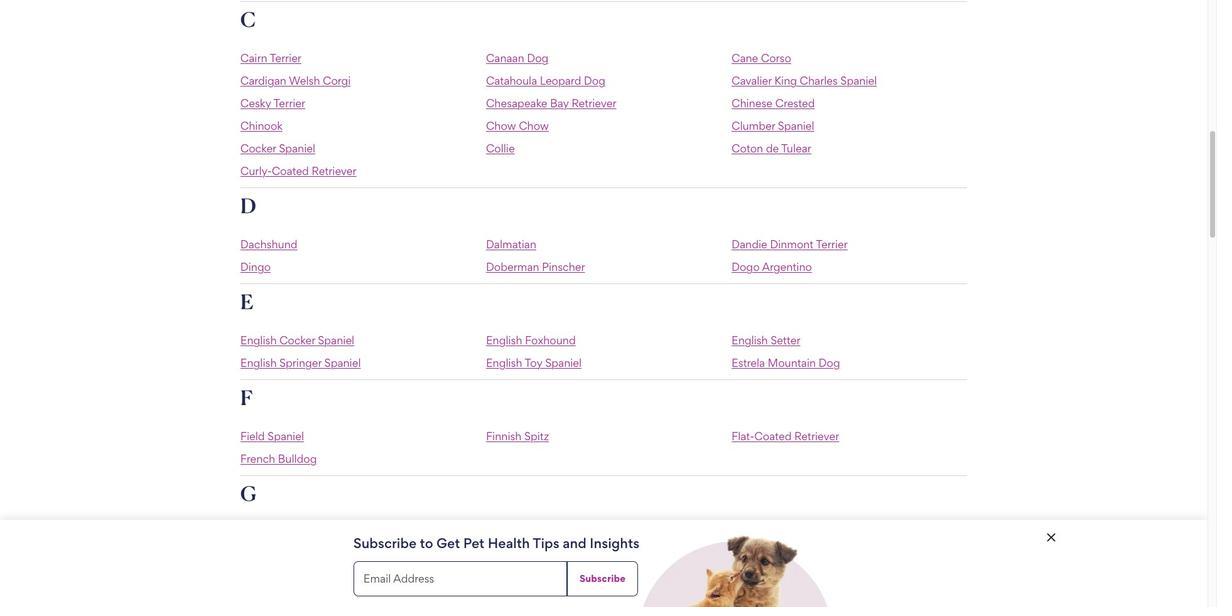 Task type: vqa. For each thing, say whether or not it's contained in the screenshot.
of
yes



Task type: describe. For each thing, give the bounding box(es) containing it.
setter for gordon setter
[[773, 571, 803, 585]]

dane
[[517, 594, 543, 607]]

cardigan welsh corgi link
[[240, 74, 351, 87]]

f
[[240, 385, 253, 411]]

giant schnauzer
[[486, 549, 568, 562]]

setter for english setter
[[771, 334, 800, 347]]

cesky terrier
[[240, 97, 305, 110]]

german wirehaired pointer
[[240, 549, 377, 562]]

grand basset griffon vendéen
[[240, 594, 392, 607]]

german for german shorthaired pointer
[[732, 526, 772, 539]]

chinook link
[[240, 119, 283, 132]]

e
[[240, 289, 254, 315]]

english for english setter
[[732, 334, 768, 347]]

great dane
[[486, 594, 543, 607]]

glen of imaal terrier link
[[732, 549, 832, 562]]

cocker spaniel link
[[240, 142, 315, 155]]

dandie dinmont terrier link
[[732, 238, 848, 251]]

spaniel up english springer spaniel link
[[318, 334, 354, 347]]

english toy spaniel link
[[486, 357, 582, 370]]

golden retriever
[[486, 571, 571, 585]]

spaniel up curly-coated retriever
[[279, 142, 315, 155]]

grand
[[240, 594, 272, 607]]

chesapeake
[[486, 97, 547, 110]]

shorthaired
[[775, 526, 833, 539]]

finnish
[[486, 430, 522, 443]]

dandie
[[732, 238, 767, 251]]

0 horizontal spatial cocker
[[240, 142, 276, 155]]

basset
[[274, 594, 307, 607]]

coton
[[732, 142, 763, 155]]

finnish spitz
[[486, 430, 549, 443]]

retriever for flat-coated retriever
[[794, 430, 839, 443]]

english for english foxhound
[[486, 334, 522, 347]]

collie link
[[486, 142, 515, 155]]

estrela mountain dog link
[[732, 357, 840, 370]]

cane
[[732, 51, 758, 65]]

canaan
[[486, 51, 524, 65]]

dingo link
[[240, 261, 271, 274]]

chinese
[[732, 97, 773, 110]]

leopard
[[540, 74, 581, 87]]

coated for curly-
[[272, 164, 309, 178]]

glen of imaal terrier
[[732, 549, 832, 562]]

get
[[437, 536, 460, 552]]

pointer for german wirehaired pointer
[[341, 549, 377, 562]]

spaniel down foxhound
[[545, 357, 582, 370]]

subscribe for subscribe
[[580, 573, 626, 585]]

g
[[240, 482, 256, 507]]

dogo argentino
[[732, 261, 812, 274]]

chesapeake bay retriever
[[486, 97, 616, 110]]

greater swiss mountain dog link
[[732, 594, 874, 607]]

english toy spaniel
[[486, 357, 582, 370]]

of
[[758, 549, 768, 562]]

terrier right dinmont
[[816, 238, 848, 251]]

flat-coated retriever
[[732, 430, 839, 443]]

subscribe for subscribe to get pet health tips and insights
[[353, 536, 417, 552]]

gordon setter link
[[732, 571, 803, 585]]

dachshund link
[[240, 238, 297, 251]]

springer
[[279, 357, 322, 370]]

foxhound
[[525, 334, 576, 347]]

catahoula leopard dog link
[[486, 74, 605, 87]]

great
[[486, 594, 514, 607]]

dachshund
[[240, 238, 297, 251]]

and
[[563, 536, 586, 552]]

german shorthaired pointer
[[732, 526, 871, 539]]

english springer spaniel link
[[240, 357, 361, 370]]

english for english cocker spaniel
[[240, 334, 277, 347]]

1 vertical spatial mountain
[[802, 594, 850, 607]]

golden
[[486, 571, 523, 585]]

wirehaired
[[283, 549, 338, 562]]

french
[[240, 453, 275, 466]]

cesky
[[240, 97, 271, 110]]

curly-coated retriever
[[240, 164, 357, 178]]

0 vertical spatial mountain
[[768, 357, 816, 370]]

chinese crested
[[732, 97, 815, 110]]

chesapeake bay retriever link
[[486, 97, 616, 110]]

none email field inside newsletter subscription element
[[353, 562, 567, 597]]

clumber spaniel link
[[732, 119, 814, 132]]

estrela mountain dog
[[732, 357, 840, 370]]

dalmatian link
[[486, 238, 536, 251]]

golden retriever link
[[486, 571, 571, 585]]

cavalier king charles spaniel link
[[732, 74, 877, 87]]

french bulldog link
[[240, 453, 317, 466]]

d
[[240, 193, 256, 218]]

canaan dog
[[486, 51, 549, 65]]

bay
[[550, 97, 569, 110]]



Task type: locate. For each thing, give the bounding box(es) containing it.
english for english toy spaniel
[[486, 357, 522, 370]]

flat-coated retriever link
[[732, 430, 839, 443]]

1 horizontal spatial coated
[[754, 430, 792, 443]]

german for german wirehaired pointer
[[240, 549, 281, 562]]

clumber
[[732, 119, 775, 132]]

retriever for curly-coated retriever
[[312, 164, 357, 178]]

coton de tulear
[[732, 142, 811, 155]]

english foxhound link
[[486, 334, 576, 347]]

english up f
[[240, 357, 277, 370]]

0 horizontal spatial subscribe
[[353, 536, 417, 552]]

cesky terrier link
[[240, 97, 305, 110]]

english springer spaniel
[[240, 357, 361, 370]]

0 horizontal spatial german
[[240, 549, 281, 562]]

spaniel right springer
[[324, 357, 361, 370]]

giant schnauzer link
[[486, 549, 568, 562]]

close image
[[1044, 531, 1059, 546]]

pointer up vendéen on the left bottom
[[341, 549, 377, 562]]

spitz
[[524, 430, 549, 443]]

pointer right shorthaired
[[836, 526, 871, 539]]

2 horizontal spatial german
[[732, 526, 772, 539]]

curly-
[[240, 164, 272, 178]]

english cocker spaniel link
[[240, 334, 354, 347]]

german for german shepherd
[[486, 526, 526, 539]]

catahoula
[[486, 74, 537, 87]]

puppy and kitten hugging image
[[643, 531, 828, 608]]

king
[[775, 74, 797, 87]]

0 horizontal spatial pointer
[[341, 549, 377, 562]]

cocker up springer
[[279, 334, 315, 347]]

dingo
[[240, 261, 271, 274]]

french bulldog
[[240, 453, 317, 466]]

mountain right swiss
[[802, 594, 850, 607]]

grand basset griffon vendéen link
[[240, 594, 392, 607]]

chinook
[[240, 119, 283, 132]]

chinese crested link
[[732, 97, 815, 110]]

0 vertical spatial pointer
[[836, 526, 871, 539]]

english
[[240, 334, 277, 347], [486, 334, 522, 347], [732, 334, 768, 347], [240, 357, 277, 370], [486, 357, 522, 370]]

pointer for german shorthaired pointer
[[836, 526, 871, 539]]

subscribe
[[353, 536, 417, 552], [580, 573, 626, 585]]

spaniel up french bulldog link
[[268, 430, 304, 443]]

terrier down cardigan welsh corgi link
[[274, 97, 305, 110]]

cocker up curly-
[[240, 142, 276, 155]]

german wirehaired pointer link
[[240, 549, 377, 562]]

1 horizontal spatial german
[[486, 526, 526, 539]]

cardigan
[[240, 74, 286, 87]]

english up estrela
[[732, 334, 768, 347]]

english setter
[[732, 334, 800, 347]]

gordon
[[732, 571, 770, 585]]

to
[[420, 536, 433, 552]]

german shorthaired pointer link
[[732, 526, 871, 539]]

subscribe left to
[[353, 536, 417, 552]]

chow chow
[[486, 119, 549, 132]]

pet
[[463, 536, 485, 552]]

de
[[766, 142, 779, 155]]

welsh
[[289, 74, 320, 87]]

coton de tulear link
[[732, 142, 811, 155]]

gordon setter
[[732, 571, 803, 585]]

chow down "chesapeake"
[[519, 119, 549, 132]]

corso
[[761, 51, 791, 65]]

finnish spitz link
[[486, 430, 549, 443]]

dog
[[527, 51, 549, 65], [584, 74, 605, 87], [819, 357, 840, 370], [853, 594, 874, 607]]

subscribe to get pet health tips and insights
[[353, 536, 640, 552]]

cardigan welsh corgi
[[240, 74, 351, 87]]

1 vertical spatial setter
[[773, 571, 803, 585]]

cocker
[[240, 142, 276, 155], [279, 334, 315, 347]]

subscribe inside button
[[580, 573, 626, 585]]

1 horizontal spatial pointer
[[836, 526, 871, 539]]

terrier up cardigan welsh corgi
[[270, 51, 301, 65]]

terrier
[[270, 51, 301, 65], [274, 97, 305, 110], [816, 238, 848, 251], [800, 549, 832, 562]]

0 vertical spatial cocker
[[240, 142, 276, 155]]

dandie dinmont terrier
[[732, 238, 848, 251]]

cane corso link
[[732, 51, 791, 65]]

1 vertical spatial subscribe
[[580, 573, 626, 585]]

swiss
[[772, 594, 799, 607]]

1 horizontal spatial chow
[[519, 119, 549, 132]]

newsletter subscription element
[[0, 521, 1208, 608]]

canaan dog link
[[486, 51, 549, 65]]

german up the grand
[[240, 549, 281, 562]]

griffon
[[310, 594, 345, 607]]

field
[[240, 430, 265, 443]]

german up giant
[[486, 526, 526, 539]]

1 horizontal spatial cocker
[[279, 334, 315, 347]]

english cocker spaniel
[[240, 334, 354, 347]]

tips
[[533, 536, 559, 552]]

retriever for chesapeake bay retriever
[[572, 97, 616, 110]]

cairn
[[240, 51, 267, 65]]

health
[[488, 536, 530, 552]]

chow chow link
[[486, 119, 549, 132]]

english up the english toy spaniel
[[486, 334, 522, 347]]

0 horizontal spatial chow
[[486, 119, 516, 132]]

corgi
[[323, 74, 351, 87]]

field spaniel link
[[240, 430, 304, 443]]

cocker spaniel
[[240, 142, 315, 155]]

terrier down shorthaired
[[800, 549, 832, 562]]

0 vertical spatial coated
[[272, 164, 309, 178]]

setter up swiss
[[773, 571, 803, 585]]

cairn terrier
[[240, 51, 301, 65]]

english left toy
[[486, 357, 522, 370]]

insights
[[590, 536, 640, 552]]

1 chow from the left
[[486, 119, 516, 132]]

0 horizontal spatial coated
[[272, 164, 309, 178]]

0 vertical spatial setter
[[771, 334, 800, 347]]

clumber spaniel
[[732, 119, 814, 132]]

estrela
[[732, 357, 765, 370]]

1 vertical spatial pointer
[[341, 549, 377, 562]]

1 vertical spatial coated
[[754, 430, 792, 443]]

imaal
[[771, 549, 798, 562]]

2 chow from the left
[[519, 119, 549, 132]]

pointer
[[836, 526, 871, 539], [341, 549, 377, 562]]

spaniel
[[841, 74, 877, 87], [778, 119, 814, 132], [279, 142, 315, 155], [318, 334, 354, 347], [324, 357, 361, 370], [545, 357, 582, 370], [268, 430, 304, 443]]

subscribe button
[[567, 562, 638, 597]]

coated
[[272, 164, 309, 178], [754, 430, 792, 443]]

None email field
[[353, 562, 567, 597]]

setter up the estrela mountain dog
[[771, 334, 800, 347]]

doberman pinscher link
[[486, 261, 585, 274]]

german up glen
[[732, 526, 772, 539]]

doberman
[[486, 261, 539, 274]]

0 vertical spatial subscribe
[[353, 536, 417, 552]]

argentino
[[762, 261, 812, 274]]

chow up collie link
[[486, 119, 516, 132]]

mountain down english setter "link"
[[768, 357, 816, 370]]

giant
[[486, 549, 513, 562]]

dogo argentino link
[[732, 261, 812, 274]]

crested
[[775, 97, 815, 110]]

charles
[[800, 74, 838, 87]]

field spaniel
[[240, 430, 304, 443]]

subscribe down insights
[[580, 573, 626, 585]]

1 horizontal spatial subscribe
[[580, 573, 626, 585]]

dinmont
[[770, 238, 814, 251]]

coated for flat-
[[754, 430, 792, 443]]

english down e
[[240, 334, 277, 347]]

pinscher
[[542, 261, 585, 274]]

1 vertical spatial cocker
[[279, 334, 315, 347]]

tulear
[[781, 142, 811, 155]]

spaniel up tulear
[[778, 119, 814, 132]]

catahoula leopard dog
[[486, 74, 605, 87]]

english for english springer spaniel
[[240, 357, 277, 370]]

english setter link
[[732, 334, 800, 347]]

spaniel right charles
[[841, 74, 877, 87]]



